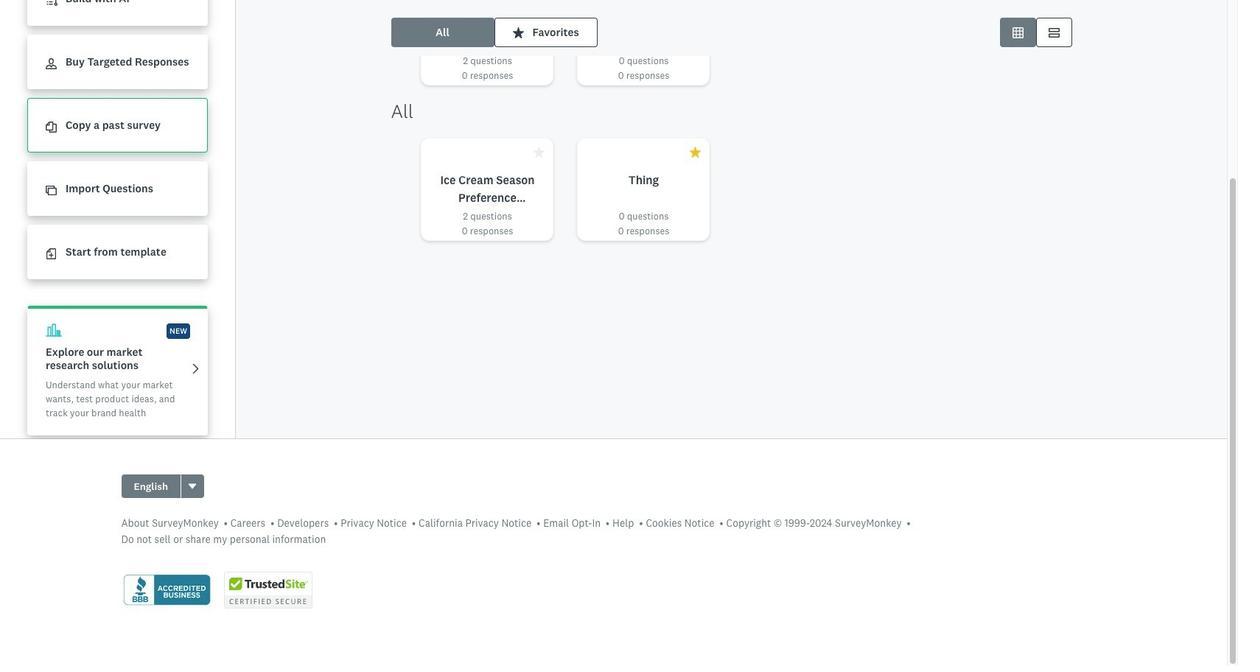 Task type: describe. For each thing, give the bounding box(es) containing it.
2 horizontal spatial starfilled image
[[690, 147, 701, 158]]

user image
[[46, 58, 57, 69]]

textboxmultiple image
[[1049, 27, 1060, 38]]

0 horizontal spatial starfilled image
[[513, 27, 524, 38]]

documentclone image
[[46, 122, 57, 133]]



Task type: vqa. For each thing, say whether or not it's contained in the screenshot.
2nd Products Icon from right
no



Task type: locate. For each thing, give the bounding box(es) containing it.
group
[[121, 475, 204, 499]]

clone image
[[46, 185, 57, 196]]

chevronright image
[[190, 363, 201, 374]]

1 horizontal spatial starfilled image
[[534, 147, 545, 158]]

language dropdown image
[[187, 482, 198, 492], [189, 484, 197, 489]]

trustedsite helps keep you safe from identity theft, credit card fraud, spyware, spam, viruses and online scams image
[[224, 572, 312, 609]]

grid image
[[1013, 27, 1024, 38]]

documentplus image
[[46, 249, 57, 260]]

starfilled image
[[513, 27, 524, 38], [534, 147, 545, 158], [690, 147, 701, 158]]

click to verify bbb accreditation and to see a bbb report. image
[[121, 573, 212, 608]]



